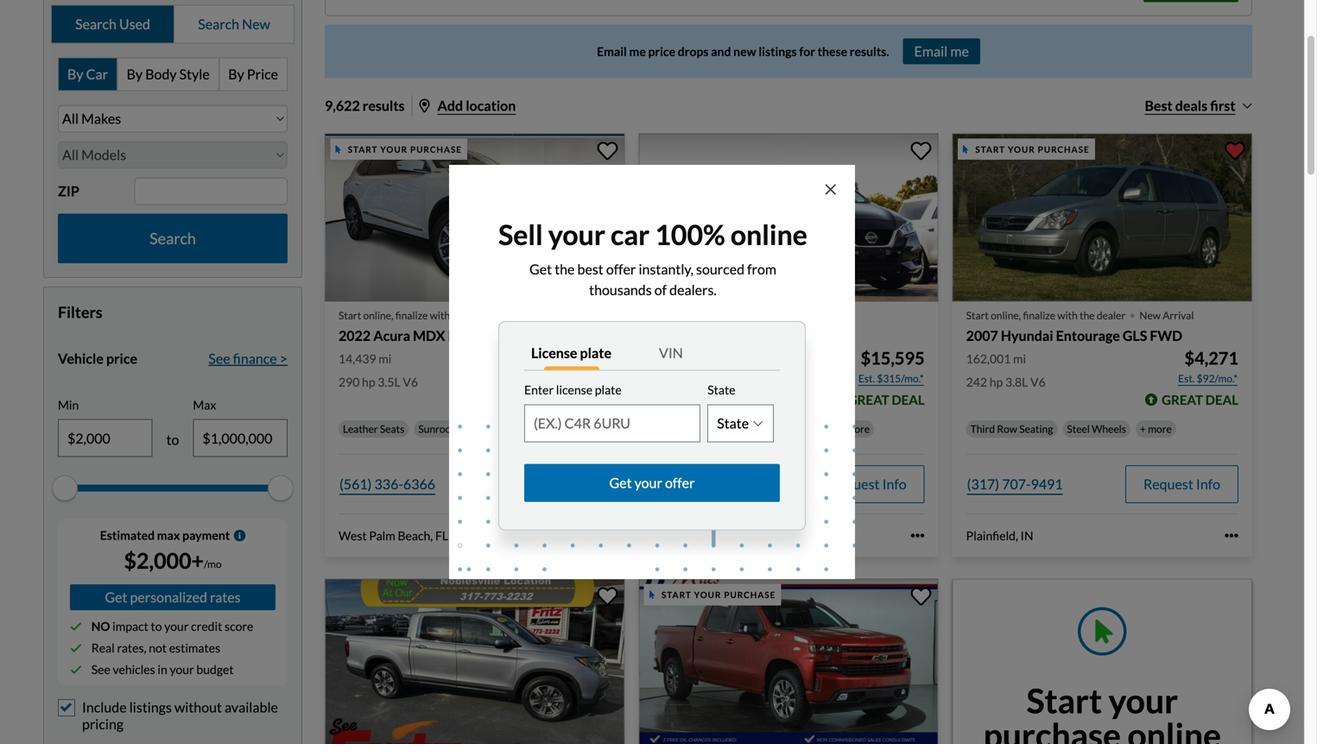 Task type: vqa. For each thing, say whether or not it's contained in the screenshot.
the left MICHAEL
no



Task type: locate. For each thing, give the bounding box(es) containing it.
2 horizontal spatial with
[[1058, 309, 1078, 322]]

2 request info button from the left
[[812, 466, 925, 504]]

+ more right system
[[838, 423, 870, 435]]

start inside start online, finalize with the dealer · new arrival 2007 hyundai entourage gls fwd
[[966, 309, 989, 322]]

0 horizontal spatial online
[[731, 218, 808, 251]]

0 horizontal spatial dealer
[[469, 309, 498, 322]]

mouse pointer image
[[336, 145, 341, 154], [649, 591, 655, 600]]

0 horizontal spatial finalize
[[396, 309, 428, 322]]

start inside start online, finalize with the dealer · new arrival 2022 acura mdx fwd with technology package
[[339, 309, 361, 322]]

1 horizontal spatial get
[[530, 261, 552, 278]]

· right entourage
[[1129, 299, 1136, 330]]

finalize up mdx
[[396, 309, 428, 322]]

2 horizontal spatial fwd
[[1150, 328, 1183, 344]]

available
[[225, 699, 278, 716]]

online
[[731, 218, 808, 251], [1128, 715, 1221, 745]]

get for get your offer
[[609, 475, 632, 491]]

get up impact
[[105, 589, 127, 606]]

hp for $15,595
[[676, 375, 689, 389]]

0 horizontal spatial me
[[629, 44, 646, 59]]

est. inside $15,595 est. $315/mo.* great deal
[[859, 372, 875, 385]]

2022
[[339, 328, 371, 344]]

new inside tab
[[242, 15, 270, 32]]

hp for $4,271
[[990, 375, 1003, 389]]

by inside tab
[[228, 66, 244, 82]]

est. down $15,595
[[859, 372, 875, 385]]

arrival for $40,836
[[535, 309, 566, 322]]

est. left $92/mo.*
[[1178, 372, 1195, 385]]

1 more from the left
[[526, 423, 550, 435]]

by left price
[[228, 66, 244, 82]]

est. $821/mo.* button
[[544, 370, 611, 387]]

search down zip phone field
[[150, 229, 196, 248]]

1 vertical spatial price
[[106, 350, 137, 367]]

1 horizontal spatial listings
[[759, 44, 797, 59]]

see for see finance >
[[209, 350, 230, 367]]

+
[[518, 423, 524, 435], [838, 423, 844, 435], [1140, 423, 1146, 435]]

power
[[657, 423, 686, 435]]

no
[[91, 620, 110, 634]]

2 great from the left
[[848, 392, 889, 408]]

0 vertical spatial online
[[731, 218, 808, 251]]

mi up 3.8l
[[1013, 351, 1026, 366]]

0 horizontal spatial est.
[[545, 372, 561, 385]]

1 vertical spatial listings
[[129, 699, 172, 716]]

mi inside 55,831 mi 122 hp 1.6l i4
[[692, 351, 706, 366]]

2 horizontal spatial mi
[[1013, 351, 1026, 366]]

2 great deal from the left
[[1162, 392, 1239, 408]]

budget
[[196, 663, 234, 677]]

3 request info from the left
[[1144, 476, 1221, 493]]

real rates, not estimates
[[91, 641, 220, 656]]

1 horizontal spatial new
[[512, 309, 533, 322]]

v6 right 3.5l
[[403, 375, 418, 389]]

dealer for $40,836
[[469, 309, 498, 322]]

0 vertical spatial offer
[[606, 261, 636, 278]]

3 request from the left
[[1144, 476, 1194, 493]]

deal for $4,271
[[1206, 392, 1239, 408]]

from
[[747, 261, 777, 278]]

hp for $40,836
[[362, 375, 375, 389]]

fwd right gls
[[1150, 328, 1183, 344]]

1 info from the left
[[569, 476, 593, 493]]

est. $315/mo.* button
[[858, 370, 925, 387]]

0 horizontal spatial start
[[339, 309, 361, 322]]

14,439
[[339, 351, 376, 366]]

search up style
[[198, 15, 239, 32]]

1 request info button from the left
[[498, 466, 611, 504]]

by for by car
[[67, 66, 83, 82]]

2 vertical spatial tab list
[[524, 336, 780, 371]]

fwd right sv
[[789, 328, 822, 344]]

search inside button
[[150, 229, 196, 248]]

sell your car 100% online dialog
[[0, 0, 1304, 745]]

1 online, from the left
[[363, 309, 394, 322]]

2 horizontal spatial great
[[1162, 392, 1203, 408]]

me inside button
[[951, 43, 969, 59]]

palm
[[369, 529, 395, 543]]

1 horizontal spatial mi
[[692, 351, 706, 366]]

deal inside $15,595 est. $315/mo.* great deal
[[892, 392, 925, 408]]

0 horizontal spatial v6
[[403, 375, 418, 389]]

0 horizontal spatial arrival
[[535, 309, 566, 322]]

290
[[339, 375, 360, 389]]

1 horizontal spatial see
[[209, 350, 230, 367]]

see left finance
[[209, 350, 230, 367]]

package up $40,836
[[587, 328, 638, 344]]

3 fwd from the left
[[1150, 328, 1183, 344]]

versa
[[731, 328, 767, 344]]

0 vertical spatial tab list
[[51, 5, 295, 44]]

2 horizontal spatial the
[[1080, 309, 1095, 322]]

v6 right 3.8l
[[1031, 375, 1046, 389]]

mi inside 14,439 mi 290 hp 3.5l v6
[[379, 351, 392, 366]]

3 by from the left
[[228, 66, 244, 82]]

to
[[166, 432, 179, 448], [151, 620, 162, 634]]

steel wheels
[[1067, 423, 1126, 435]]

hp inside 14,439 mi 290 hp 3.5l v6
[[362, 375, 375, 389]]

1 horizontal spatial online
[[1128, 715, 1221, 745]]

price
[[648, 44, 676, 59], [106, 350, 137, 367]]

· left technology
[[501, 299, 509, 330]]

see
[[209, 350, 230, 367], [91, 663, 110, 677]]

ellipsis h image left jackson,
[[597, 529, 611, 543]]

tab list containing license plate
[[524, 336, 780, 371]]

1 horizontal spatial hp
[[676, 375, 689, 389]]

mouse pointer image down jackson,
[[649, 591, 655, 600]]

0 horizontal spatial offer
[[606, 261, 636, 278]]

deal down $92/mo.*
[[1206, 392, 1239, 408]]

1 great from the left
[[534, 392, 576, 408]]

get inside "get the best offer instantly, sourced from thousands of dealers."
[[530, 261, 552, 278]]

0 horizontal spatial +
[[518, 423, 524, 435]]

get your offer button
[[524, 464, 780, 502]]

without
[[174, 699, 222, 716]]

0 horizontal spatial ellipsis h image
[[597, 529, 611, 543]]

+ for $4,271
[[1140, 423, 1146, 435]]

plate up enter license plate field
[[595, 383, 622, 397]]

1 vertical spatial offer
[[665, 475, 695, 491]]

2 + from the left
[[838, 423, 844, 435]]

55,831 mi 122 hp 1.6l i4
[[653, 351, 727, 389]]

request info for $40,836
[[516, 476, 593, 493]]

1 vertical spatial get
[[609, 475, 632, 491]]

new up 'by price'
[[242, 15, 270, 32]]

finalize
[[396, 309, 428, 322], [1023, 309, 1056, 322]]

mi up 1.6l
[[692, 351, 706, 366]]

new inside start online, finalize with the dealer · new arrival 2007 hyundai entourage gls fwd
[[1140, 309, 1161, 322]]

2 ellipsis h image from the left
[[911, 529, 925, 543]]

more right wheels
[[1148, 423, 1172, 435]]

listings down in
[[129, 699, 172, 716]]

request info button
[[498, 466, 611, 504], [812, 466, 925, 504], [1126, 466, 1239, 504]]

mi for $4,271
[[1013, 351, 1026, 366]]

0 horizontal spatial more
[[526, 423, 550, 435]]

start inside start your purchase online
[[1027, 681, 1102, 722]]

tab list down used
[[58, 57, 288, 91]]

1 horizontal spatial package
[[688, 423, 726, 435]]

arrival inside start online, finalize with the dealer · new arrival 2022 acura mdx fwd with technology package
[[535, 309, 566, 322]]

email left "drops"
[[597, 44, 627, 59]]

2 est. from the left
[[859, 372, 875, 385]]

1 + more from the left
[[518, 423, 550, 435]]

+ more right wheels
[[1140, 423, 1172, 435]]

2 info from the left
[[882, 476, 907, 493]]

start for start your purchase online
[[1027, 681, 1102, 722]]

$4,271 est. $92/mo.*
[[1178, 348, 1239, 385]]

0 horizontal spatial request info button
[[498, 466, 611, 504]]

+ right system
[[838, 423, 844, 435]]

2 request from the left
[[830, 476, 880, 493]]

by left car
[[67, 66, 83, 82]]

new
[[242, 15, 270, 32], [512, 309, 533, 322], [1140, 309, 1161, 322]]

email inside email me button
[[914, 43, 948, 59]]

242
[[966, 375, 987, 389]]

0 horizontal spatial new
[[242, 15, 270, 32]]

check image
[[70, 621, 82, 633]]

rates
[[210, 589, 241, 606]]

2 online, from the left
[[991, 309, 1021, 322]]

1 horizontal spatial est.
[[859, 372, 875, 385]]

0 vertical spatial package
[[587, 328, 638, 344]]

2 · from the left
[[1129, 299, 1136, 330]]

0 horizontal spatial get
[[105, 589, 127, 606]]

arrival up $4,271
[[1163, 309, 1194, 322]]

mouse pointer image
[[963, 145, 969, 154]]

vehicle price
[[58, 350, 137, 367]]

offer inside "get the best offer instantly, sourced from thousands of dealers."
[[606, 261, 636, 278]]

5128
[[717, 476, 749, 493]]

0 horizontal spatial the
[[452, 309, 467, 322]]

·
[[501, 299, 509, 330], [1129, 299, 1136, 330]]

with left technology
[[483, 328, 511, 344]]

1 arrival from the left
[[535, 309, 566, 322]]

0 horizontal spatial see
[[91, 663, 110, 677]]

0 horizontal spatial package
[[587, 328, 638, 344]]

request info button down system
[[812, 466, 925, 504]]

1 hp from the left
[[362, 375, 375, 389]]

1 horizontal spatial + more
[[838, 423, 870, 435]]

request for $4,271
[[1144, 476, 1194, 493]]

check image for see vehicles in your budget
[[70, 664, 82, 676]]

0 horizontal spatial listings
[[129, 699, 172, 716]]

9,622
[[325, 97, 360, 114]]

tab list inside sell your car 100% online dialog
[[524, 336, 780, 371]]

1 vertical spatial mouse pointer image
[[649, 591, 655, 600]]

2 v6 from the left
[[1031, 375, 1046, 389]]

0 horizontal spatial great deal
[[534, 392, 611, 408]]

plate inside tab
[[580, 345, 612, 362]]

$40,836 est. $821/mo.*
[[545, 348, 611, 385]]

info circle image
[[233, 530, 246, 542]]

0 horizontal spatial email
[[597, 44, 627, 59]]

tab list for enter license plate
[[524, 336, 780, 371]]

deal for $40,836
[[578, 392, 611, 408]]

· inside start online, finalize with the dealer · new arrival 2007 hyundai entourage gls fwd
[[1129, 299, 1136, 330]]

great down est. $315/mo.* button
[[848, 392, 889, 408]]

great
[[534, 392, 576, 408], [848, 392, 889, 408], [1162, 392, 1203, 408]]

online, inside start online, finalize with the dealer · new arrival 2022 acura mdx fwd with technology package
[[363, 309, 394, 322]]

2 horizontal spatial request info
[[1144, 476, 1221, 493]]

get left the (601)
[[609, 475, 632, 491]]

arrival inside start online, finalize with the dealer · new arrival 2007 hyundai entourage gls fwd
[[1163, 309, 1194, 322]]

+ more
[[518, 423, 550, 435], [838, 423, 870, 435], [1140, 423, 1172, 435]]

0 horizontal spatial by
[[67, 66, 83, 82]]

min
[[58, 398, 79, 412]]

lunar silver metallic 2018 honda ridgeline rtl-e awd pickup truck all-wheel drive automatic image
[[325, 579, 625, 745]]

new inside start online, finalize with the dealer · new arrival 2022 acura mdx fwd with technology package
[[512, 309, 533, 322]]

plate up $821/mo.*
[[580, 345, 612, 362]]

more
[[526, 423, 550, 435], [846, 423, 870, 435], [1148, 423, 1172, 435]]

the inside start online, finalize with the dealer · new arrival 2007 hyundai entourage gls fwd
[[1080, 309, 1095, 322]]

2 fwd from the left
[[789, 328, 822, 344]]

0 vertical spatial see
[[209, 350, 230, 367]]

1 horizontal spatial info
[[882, 476, 907, 493]]

the inside start online, finalize with the dealer · new arrival 2022 acura mdx fwd with technology package
[[452, 309, 467, 322]]

0 horizontal spatial ·
[[501, 299, 509, 330]]

+ more for $15,595
[[838, 423, 870, 435]]

1 horizontal spatial the
[[555, 261, 575, 278]]

hp inside 162,001 mi 242 hp 3.8l v6
[[990, 375, 1003, 389]]

2 horizontal spatial info
[[1196, 476, 1221, 493]]

see inside see finance > 'link'
[[209, 350, 230, 367]]

the for $4,271
[[1080, 309, 1095, 322]]

1 horizontal spatial ellipsis h image
[[911, 529, 925, 543]]

2 hp from the left
[[676, 375, 689, 389]]

start for start online, finalize with the dealer · new arrival 2022 acura mdx fwd with technology package
[[339, 309, 361, 322]]

1 vertical spatial to
[[151, 620, 162, 634]]

0 horizontal spatial request info
[[516, 476, 593, 493]]

package inside start online, finalize with the dealer · new arrival 2022 acura mdx fwd with technology package
[[587, 328, 638, 344]]

arrival up technology
[[535, 309, 566, 322]]

search
[[75, 15, 117, 32], [198, 15, 239, 32], [150, 229, 196, 248]]

2 horizontal spatial get
[[609, 475, 632, 491]]

3 est. from the left
[[1178, 372, 1195, 385]]

$15,595
[[861, 348, 925, 369]]

3 + from the left
[[1140, 423, 1146, 435]]

2 dealer from the left
[[1097, 309, 1126, 322]]

email for email me price drops and new listings for these results.
[[597, 44, 627, 59]]

1 horizontal spatial great
[[848, 392, 889, 408]]

finalize inside start online, finalize with the dealer · new arrival 2007 hyundai entourage gls fwd
[[1023, 309, 1056, 322]]

great down the 'est. $92/mo.*' button
[[1162, 392, 1203, 408]]

1 vertical spatial package
[[688, 423, 726, 435]]

sv
[[769, 328, 786, 344]]

info
[[569, 476, 593, 493], [882, 476, 907, 493], [1196, 476, 1221, 493]]

finalize inside start online, finalize with the dealer · new arrival 2022 acura mdx fwd with technology package
[[396, 309, 428, 322]]

ellipsis h image
[[597, 529, 611, 543], [911, 529, 925, 543]]

1 horizontal spatial price
[[648, 44, 676, 59]]

online, up acura
[[363, 309, 394, 322]]

2 horizontal spatial deal
[[1206, 392, 1239, 408]]

2021 nissan versa sv fwd
[[653, 328, 822, 344]]

0 vertical spatial to
[[166, 432, 179, 448]]

add location
[[438, 97, 516, 114]]

1 horizontal spatial more
[[846, 423, 870, 435]]

2 horizontal spatial start
[[1027, 681, 1102, 722]]

1 vertical spatial tab list
[[58, 57, 288, 91]]

2 by from the left
[[127, 66, 143, 82]]

sell your car 100% online
[[499, 218, 808, 251]]

2 finalize from the left
[[1023, 309, 1056, 322]]

0 horizontal spatial great
[[534, 392, 576, 408]]

with up mdx
[[430, 309, 450, 322]]

122
[[653, 375, 674, 389]]

online, inside start online, finalize with the dealer · new arrival 2007 hyundai entourage gls fwd
[[991, 309, 1021, 322]]

0 vertical spatial plate
[[580, 345, 612, 362]]

location
[[466, 97, 516, 114]]

body
[[145, 66, 177, 82]]

finalize up hyundai on the right top of page
[[1023, 309, 1056, 322]]

1 fwd from the left
[[448, 328, 481, 344]]

search for search new
[[198, 15, 239, 32]]

see down "real"
[[91, 663, 110, 677]]

(561) 336-6366 button
[[339, 466, 436, 504]]

+ more down enter
[[518, 423, 550, 435]]

the for $40,836
[[452, 309, 467, 322]]

fwd inside start online, finalize with the dealer · new arrival 2007 hyundai entourage gls fwd
[[1150, 328, 1183, 344]]

0 horizontal spatial search
[[75, 15, 117, 32]]

0 horizontal spatial info
[[569, 476, 593, 493]]

tab list up by body style
[[51, 5, 295, 44]]

1 horizontal spatial +
[[838, 423, 844, 435]]

1 horizontal spatial email
[[914, 43, 948, 59]]

third
[[971, 423, 995, 435]]

0 horizontal spatial mouse pointer image
[[336, 145, 341, 154]]

great deal for $4,271
[[1162, 392, 1239, 408]]

1 deal from the left
[[578, 392, 611, 408]]

1 horizontal spatial finalize
[[1023, 309, 1056, 322]]

3 mi from the left
[[1013, 351, 1026, 366]]

162,001
[[966, 351, 1011, 366]]

price left "drops"
[[648, 44, 676, 59]]

+ more for $4,271
[[1140, 423, 1172, 435]]

info for $4,271
[[1196, 476, 1221, 493]]

1 horizontal spatial great deal
[[1162, 392, 1239, 408]]

gray 2007 hyundai entourage gls fwd minivan front-wheel drive 5-speed automatic overdrive image
[[953, 133, 1253, 302]]

1 v6 from the left
[[403, 375, 418, 389]]

hp right 242
[[990, 375, 1003, 389]]

est. inside "$40,836 est. $821/mo.*"
[[545, 372, 561, 385]]

finalize for $4,271
[[1023, 309, 1056, 322]]

2 check image from the top
[[70, 664, 82, 676]]

0 horizontal spatial price
[[106, 350, 137, 367]]

1 horizontal spatial fwd
[[789, 328, 822, 344]]

+ right sunroof/moonroof
[[518, 423, 524, 435]]

v6
[[403, 375, 418, 389], [1031, 375, 1046, 389]]

great deal down est. $821/mo.* button
[[534, 392, 611, 408]]

1 horizontal spatial dealer
[[1097, 309, 1126, 322]]

hp inside 55,831 mi 122 hp 1.6l i4
[[676, 375, 689, 389]]

1 dealer from the left
[[469, 309, 498, 322]]

with inside start online, finalize with the dealer · new arrival 2007 hyundai entourage gls fwd
[[1058, 309, 1078, 322]]

(601)
[[653, 476, 686, 493]]

3 hp from the left
[[990, 375, 1003, 389]]

search left used
[[75, 15, 117, 32]]

2 request info from the left
[[830, 476, 907, 493]]

great deal
[[534, 392, 611, 408], [1162, 392, 1239, 408]]

request info button up ellipsis h image
[[1126, 466, 1239, 504]]

with up entourage
[[1058, 309, 1078, 322]]

system
[[791, 423, 824, 435]]

map marker alt image
[[419, 99, 430, 113]]

2 arrival from the left
[[1163, 309, 1194, 322]]

v6 inside 14,439 mi 290 hp 3.5l v6
[[403, 375, 418, 389]]

(317)
[[967, 476, 1000, 493]]

request info button for $40,836
[[498, 466, 611, 504]]

1 · from the left
[[501, 299, 509, 330]]

1 horizontal spatial offer
[[665, 475, 695, 491]]

new up gls
[[1140, 309, 1161, 322]]

3 more from the left
[[1148, 423, 1172, 435]]

3 great from the left
[[1162, 392, 1203, 408]]

1 horizontal spatial online,
[[991, 309, 1021, 322]]

1 horizontal spatial ·
[[1129, 299, 1136, 330]]

0 vertical spatial price
[[648, 44, 676, 59]]

2 + more from the left
[[838, 423, 870, 435]]

deal down $821/mo.*
[[578, 392, 611, 408]]

(601) 258-5128 button
[[653, 466, 750, 504]]

email right results.
[[914, 43, 948, 59]]

2 horizontal spatial est.
[[1178, 372, 1195, 385]]

the
[[555, 261, 575, 278], [452, 309, 467, 322], [1080, 309, 1095, 322]]

2 more from the left
[[846, 423, 870, 435]]

3 + more from the left
[[1140, 423, 1172, 435]]

$821/mo.*
[[563, 372, 610, 385]]

your inside start your purchase online
[[1109, 681, 1178, 722]]

and
[[711, 44, 731, 59]]

online inside dialog
[[731, 218, 808, 251]]

1 request from the left
[[516, 476, 566, 493]]

9,622 results
[[325, 97, 405, 114]]

email me
[[914, 43, 969, 59]]

3.5l
[[378, 375, 401, 389]]

1 ellipsis h image from the left
[[597, 529, 611, 543]]

west palm beach, fl
[[339, 529, 448, 543]]

v6 inside 162,001 mi 242 hp 3.8l v6
[[1031, 375, 1046, 389]]

est. down license
[[545, 372, 561, 385]]

by for by price
[[228, 66, 244, 82]]

deal down $315/mo.*
[[892, 392, 925, 408]]

more down enter
[[526, 423, 550, 435]]

great for $4,271
[[1162, 392, 1203, 408]]

0 horizontal spatial deal
[[578, 392, 611, 408]]

2 horizontal spatial search
[[198, 15, 239, 32]]

offer
[[606, 261, 636, 278], [665, 475, 695, 491]]

request for $40,836
[[516, 476, 566, 493]]

to up real rates, not estimates
[[151, 620, 162, 634]]

listings left the for
[[759, 44, 797, 59]]

get down sell
[[530, 261, 552, 278]]

1 + from the left
[[518, 423, 524, 435]]

get for get personalized rates
[[105, 589, 127, 606]]

dealers.
[[670, 282, 717, 298]]

super black 2021 nissan versa sv fwd sedan front-wheel drive continuously variable transmission image
[[639, 133, 939, 302]]

great down est. $821/mo.* button
[[534, 392, 576, 408]]

1 horizontal spatial me
[[951, 43, 969, 59]]

1 by from the left
[[67, 66, 83, 82]]

more right system
[[846, 423, 870, 435]]

mi inside 162,001 mi 242 hp 3.8l v6
[[1013, 351, 1026, 366]]

· inside start online, finalize with the dealer · new arrival 2022 acura mdx fwd with technology package
[[501, 299, 509, 330]]

your for offer
[[635, 475, 663, 491]]

+ right wheels
[[1140, 423, 1146, 435]]

2 deal from the left
[[892, 392, 925, 408]]

online, up hyundai on the right top of page
[[991, 309, 1021, 322]]

request info for $4,271
[[1144, 476, 1221, 493]]

zip
[[58, 183, 79, 199]]

ellipsis h image for $40,836
[[597, 529, 611, 543]]

mouse pointer image down '9,622'
[[336, 145, 341, 154]]

1 horizontal spatial arrival
[[1163, 309, 1194, 322]]

to left max text field
[[166, 432, 179, 448]]

start for start online, finalize with the dealer · new arrival 2007 hyundai entourage gls fwd
[[966, 309, 989, 322]]

1 horizontal spatial deal
[[892, 392, 925, 408]]

instantly,
[[639, 261, 694, 278]]

est. inside "$4,271 est. $92/mo.*"
[[1178, 372, 1195, 385]]

3 request info button from the left
[[1126, 466, 1239, 504]]

1 vertical spatial online
[[1128, 715, 1221, 745]]

tab list
[[51, 5, 295, 44], [58, 57, 288, 91], [524, 336, 780, 371]]

Enter license plate field
[[525, 405, 700, 442]]

0 vertical spatial check image
[[70, 643, 82, 655]]

1 great deal from the left
[[534, 392, 611, 408]]

hp right 290
[[362, 375, 375, 389]]

arrival
[[535, 309, 566, 322], [1163, 309, 1194, 322]]

1 check image from the top
[[70, 643, 82, 655]]

fwd right mdx
[[448, 328, 481, 344]]

license plate
[[531, 345, 612, 362]]

price right vehicle
[[106, 350, 137, 367]]

request info button down enter license plate field
[[498, 466, 611, 504]]

3 deal from the left
[[1206, 392, 1239, 408]]

online, for $40,836
[[363, 309, 394, 322]]

license
[[556, 383, 593, 397]]

1 est. from the left
[[545, 372, 561, 385]]

price
[[247, 66, 278, 82]]

west
[[339, 529, 367, 543]]

tab list up 122
[[524, 336, 780, 371]]

great deal down the 'est. $92/mo.*' button
[[1162, 392, 1239, 408]]

1 vertical spatial check image
[[70, 664, 82, 676]]

2 vertical spatial get
[[105, 589, 127, 606]]

0 horizontal spatial with
[[430, 309, 450, 322]]

1 finalize from the left
[[396, 309, 428, 322]]

check image
[[70, 643, 82, 655], [70, 664, 82, 676]]

$315/mo.*
[[877, 372, 924, 385]]

2 horizontal spatial request info button
[[1126, 466, 1239, 504]]

dealer inside start online, finalize with the dealer · new arrival 2022 acura mdx fwd with technology package
[[469, 309, 498, 322]]

hp right 122
[[676, 375, 689, 389]]

new up technology
[[512, 309, 533, 322]]

dealer inside start online, finalize with the dealer · new arrival 2007 hyundai entourage gls fwd
[[1097, 309, 1126, 322]]

1 mi from the left
[[379, 351, 392, 366]]

package right power
[[688, 423, 726, 435]]

get
[[530, 261, 552, 278], [609, 475, 632, 491], [105, 589, 127, 606]]

2 mi from the left
[[692, 351, 706, 366]]

mi up 3.5l
[[379, 351, 392, 366]]

0 horizontal spatial to
[[151, 620, 162, 634]]

(601) 258-5128
[[653, 476, 749, 493]]

3 info from the left
[[1196, 476, 1221, 493]]

tab list containing search used
[[51, 5, 295, 44]]

request info button for $4,271
[[1126, 466, 1239, 504]]

search used
[[75, 15, 150, 32]]

1 request info from the left
[[516, 476, 593, 493]]

est. for $4,271
[[1178, 372, 1195, 385]]

me for email me
[[951, 43, 969, 59]]

2 horizontal spatial + more
[[1140, 423, 1172, 435]]

ellipsis h image left plainfield,
[[911, 529, 925, 543]]

request info button for $15,595
[[812, 466, 925, 504]]

by left body
[[127, 66, 143, 82]]

2 horizontal spatial request
[[1144, 476, 1194, 493]]



Task type: describe. For each thing, give the bounding box(es) containing it.
· for $4,271
[[1129, 299, 1136, 330]]

est. for $15,595
[[859, 372, 875, 385]]

finance
[[233, 350, 277, 367]]

mdx
[[413, 328, 445, 344]]

online inside start your purchase online
[[1128, 715, 1221, 745]]

$15,595 est. $315/mo.* great deal
[[848, 348, 925, 408]]

fl
[[435, 529, 448, 543]]

great for $40,836
[[534, 392, 576, 408]]

steel
[[1067, 423, 1090, 435]]

navigation
[[740, 423, 789, 435]]

online, for $4,271
[[991, 309, 1021, 322]]

start online, finalize with the dealer · new arrival 2007 hyundai entourage gls fwd
[[966, 299, 1194, 344]]

new for $4,271
[[1140, 309, 1161, 322]]

leather seats
[[343, 423, 405, 435]]

$40,836
[[547, 348, 611, 369]]

· for $40,836
[[501, 299, 509, 330]]

(317) 707-9491
[[967, 476, 1063, 493]]

estimated
[[100, 528, 155, 543]]

include
[[82, 699, 127, 716]]

drops
[[678, 44, 709, 59]]

cherry red tintcoat 2022 chevrolet silverado 1500 limited rst crew cab 4wd pickup truck four-wheel drive 8-speed automatic image
[[639, 579, 939, 745]]

see vehicles in your budget
[[91, 663, 234, 677]]

2021
[[653, 328, 685, 344]]

finalize for $40,836
[[396, 309, 428, 322]]

row
[[997, 423, 1018, 435]]

listings inside include listings without available pricing
[[129, 699, 172, 716]]

used
[[119, 15, 150, 32]]

55,831
[[653, 351, 690, 366]]

1.6l
[[692, 375, 714, 389]]

add
[[438, 97, 463, 114]]

results
[[363, 97, 405, 114]]

new
[[734, 44, 756, 59]]

personalized
[[130, 589, 207, 606]]

acura
[[373, 328, 410, 344]]

see for see vehicles in your budget
[[91, 663, 110, 677]]

enter license plate
[[524, 383, 622, 397]]

great inside $15,595 est. $315/mo.* great deal
[[848, 392, 889, 408]]

1 horizontal spatial to
[[166, 432, 179, 448]]

arrival for $4,271
[[1163, 309, 1194, 322]]

fwd inside start online, finalize with the dealer · new arrival 2022 acura mdx fwd with technology package
[[448, 328, 481, 344]]

car
[[86, 66, 108, 82]]

request for $15,595
[[830, 476, 880, 493]]

platinum white pearl 2022 acura mdx fwd with technology package suv / crossover front-wheel drive automatic image
[[325, 133, 625, 302]]

$2,000+
[[124, 548, 204, 574]]

results.
[[850, 44, 889, 59]]

by body style tab
[[118, 58, 220, 90]]

navigation system
[[740, 423, 824, 435]]

info for $40,836
[[569, 476, 593, 493]]

of
[[655, 282, 667, 298]]

new for $40,836
[[512, 309, 533, 322]]

beach,
[[398, 529, 433, 543]]

by car
[[67, 66, 108, 82]]

in
[[158, 663, 167, 677]]

(561)
[[339, 476, 372, 493]]

in
[[1021, 529, 1034, 543]]

Min text field
[[59, 420, 152, 457]]

score
[[225, 620, 253, 634]]

email for email me
[[914, 43, 948, 59]]

close image
[[825, 181, 836, 198]]

+ more for $40,836
[[518, 423, 550, 435]]

get the best offer instantly, sourced from thousands of dealers.
[[530, 261, 777, 298]]

power package
[[657, 423, 726, 435]]

entourage
[[1056, 328, 1120, 344]]

me for email me price drops and new listings for these results.
[[629, 44, 646, 59]]

vin tab
[[652, 336, 780, 371]]

mi for $15,595
[[692, 351, 706, 366]]

license
[[531, 345, 577, 362]]

vin
[[659, 345, 683, 362]]

enter
[[524, 383, 554, 397]]

+ for $15,595
[[838, 423, 844, 435]]

the inside "get the best offer instantly, sourced from thousands of dealers."
[[555, 261, 575, 278]]

estimated max payment
[[100, 528, 230, 543]]

more for $4,271
[[1148, 423, 1172, 435]]

plainfield, in
[[966, 529, 1034, 543]]

ellipsis h image for $15,595
[[911, 529, 925, 543]]

great deal for $40,836
[[534, 392, 611, 408]]

ZIP telephone field
[[134, 177, 288, 205]]

vehicle
[[58, 350, 104, 367]]

>
[[280, 350, 288, 367]]

1 horizontal spatial with
[[483, 328, 511, 344]]

pricing
[[82, 716, 124, 733]]

by price tab
[[220, 58, 287, 90]]

0 vertical spatial listings
[[759, 44, 797, 59]]

jackson, ms
[[653, 529, 717, 543]]

tab list containing by car
[[58, 57, 288, 91]]

$92/mo.*
[[1197, 372, 1238, 385]]

request info for $15,595
[[830, 476, 907, 493]]

Max text field
[[194, 420, 287, 457]]

with for $4,271
[[1058, 309, 1078, 322]]

tab list for by car
[[51, 5, 295, 44]]

search used tab
[[52, 5, 175, 43]]

mi for $40,836
[[379, 351, 392, 366]]

$4,271
[[1185, 348, 1239, 369]]

email me button
[[903, 38, 980, 64]]

check image for real rates, not estimates
[[70, 643, 82, 655]]

get for get the best offer instantly, sourced from thousands of dealers.
[[530, 261, 552, 278]]

license plate tab
[[524, 336, 652, 371]]

thousands
[[589, 282, 652, 298]]

by car tab
[[59, 58, 118, 90]]

gls
[[1123, 328, 1147, 344]]

100%
[[655, 218, 725, 251]]

max
[[157, 528, 180, 543]]

your for purchase
[[1109, 681, 1178, 722]]

ellipsis h image
[[1225, 529, 1239, 543]]

mouse pointer image for 'platinum white pearl 2022 acura mdx fwd with technology package suv / crossover front-wheel drive automatic' image
[[336, 145, 341, 154]]

more for $40,836
[[526, 423, 550, 435]]

by price
[[228, 66, 278, 82]]

get personalized rates button
[[70, 585, 276, 611]]

9491
[[1031, 476, 1063, 493]]

start your purchase online button
[[953, 579, 1253, 745]]

jackson,
[[653, 529, 697, 543]]

start online, finalize with the dealer · new arrival 2022 acura mdx fwd with technology package
[[339, 299, 638, 344]]

search for search used
[[75, 15, 117, 32]]

include listings without available pricing
[[82, 699, 278, 733]]

$2,000+ /mo
[[124, 548, 222, 574]]

1 vertical spatial plate
[[595, 383, 622, 397]]

wheels
[[1092, 423, 1126, 435]]

search new tab
[[175, 5, 294, 43]]

(317) 707-9491 button
[[966, 466, 1064, 504]]

mouse pointer image for cherry red tintcoat 2022 chevrolet silverado 1500 limited rst crew cab 4wd pickup truck four-wheel drive 8-speed automatic image
[[649, 591, 655, 600]]

third row seating
[[971, 423, 1053, 435]]

real
[[91, 641, 115, 656]]

v6 for $40,836
[[403, 375, 418, 389]]

search for search
[[150, 229, 196, 248]]

336-
[[375, 476, 403, 493]]

est. $92/mo.* button
[[1178, 370, 1239, 387]]

/mo
[[204, 558, 222, 571]]

sell
[[499, 218, 543, 251]]

info for $15,595
[[882, 476, 907, 493]]

add location button
[[419, 97, 516, 114]]

ms
[[700, 529, 717, 543]]

est. for $40,836
[[545, 372, 561, 385]]

your for car
[[548, 218, 605, 251]]

email me price drops and new listings for these results.
[[597, 44, 889, 59]]

with for $40,836
[[430, 309, 450, 322]]

+ for $40,836
[[518, 423, 524, 435]]

v6 for $4,271
[[1031, 375, 1046, 389]]

(561) 336-6366
[[339, 476, 435, 493]]

more for $15,595
[[846, 423, 870, 435]]

these
[[818, 44, 848, 59]]

dealer for $4,271
[[1097, 309, 1126, 322]]

technology
[[514, 328, 584, 344]]

by for by body style
[[127, 66, 143, 82]]

offer inside button
[[665, 475, 695, 491]]

search button
[[58, 214, 288, 264]]

search new
[[198, 15, 270, 32]]



